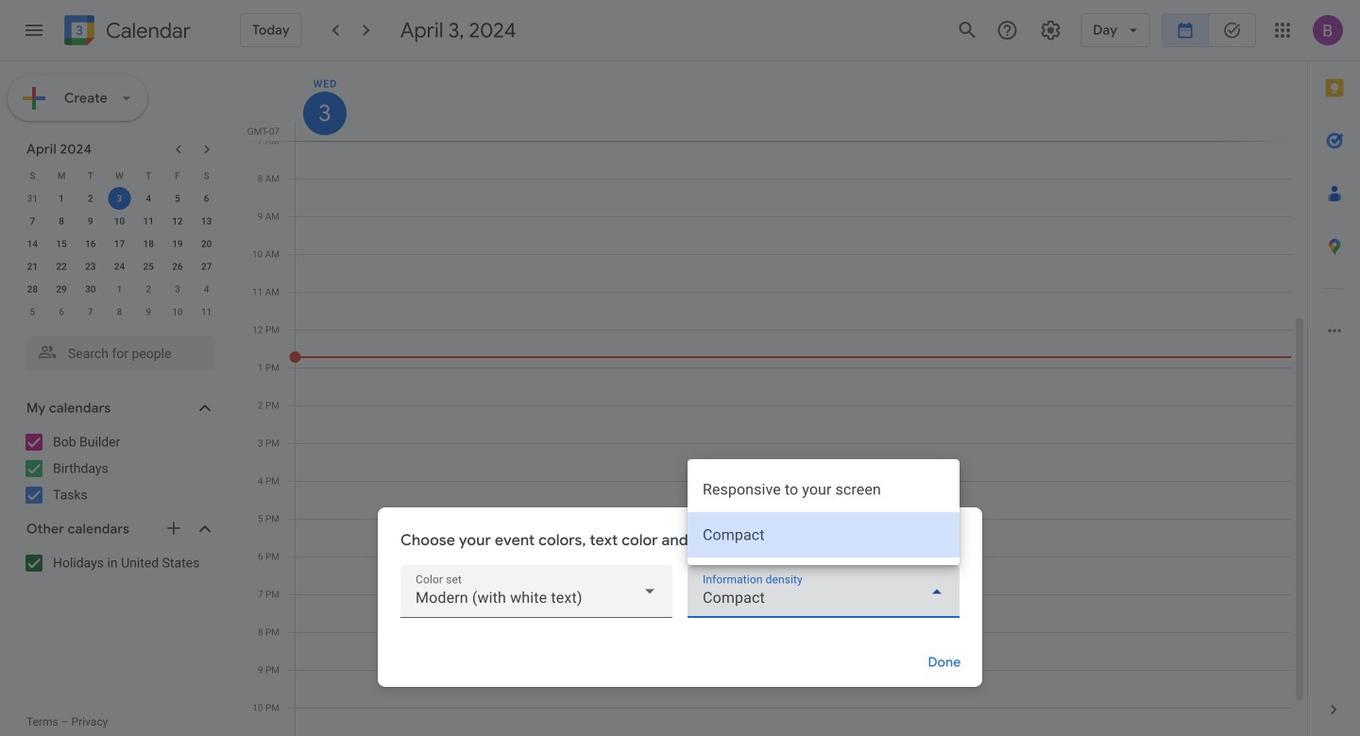 Task type: vqa. For each thing, say whether or not it's contained in the screenshot.
May 7 Element
yes



Task type: describe. For each thing, give the bounding box(es) containing it.
19 element
[[166, 232, 189, 255]]

9 element
[[79, 210, 102, 232]]

17 element
[[108, 232, 131, 255]]

13 element
[[195, 210, 218, 232]]

29 element
[[50, 278, 73, 301]]

20 element
[[195, 232, 218, 255]]

8 element
[[50, 210, 73, 232]]

6 element
[[195, 187, 218, 210]]

cell inside april 2024 grid
[[105, 187, 134, 210]]

may 10 element
[[166, 301, 189, 323]]

1 row from the top
[[18, 164, 221, 187]]

2 option from the top
[[688, 512, 960, 558]]

27 element
[[195, 255, 218, 278]]

12 element
[[166, 210, 189, 232]]

28 element
[[21, 278, 44, 301]]

2 element
[[79, 187, 102, 210]]

may 5 element
[[21, 301, 44, 323]]

5 row from the top
[[18, 255, 221, 278]]

main drawer image
[[23, 19, 45, 42]]

23 element
[[79, 255, 102, 278]]

may 2 element
[[137, 278, 160, 301]]

my calendars list
[[4, 427, 234, 510]]

calendar element
[[60, 11, 191, 53]]

7 element
[[21, 210, 44, 232]]



Task type: locate. For each thing, give the bounding box(es) containing it.
may 3 element
[[166, 278, 189, 301]]

1 option from the top
[[688, 467, 960, 512]]

3, today element
[[108, 187, 131, 210]]

may 11 element
[[195, 301, 218, 323]]

14 element
[[21, 232, 44, 255]]

option
[[688, 467, 960, 512], [688, 512, 960, 558]]

heading inside calendar element
[[102, 19, 191, 42]]

heading
[[102, 19, 191, 42]]

may 1 element
[[108, 278, 131, 301]]

may 7 element
[[79, 301, 102, 323]]

7 row from the top
[[18, 301, 221, 323]]

information density list box
[[688, 459, 960, 565]]

3 row from the top
[[18, 210, 221, 232]]

may 8 element
[[108, 301, 131, 323]]

dialog
[[378, 459, 983, 687]]

None field
[[401, 565, 673, 618], [688, 565, 960, 618], [401, 565, 673, 618], [688, 565, 960, 618]]

row
[[18, 164, 221, 187], [18, 187, 221, 210], [18, 210, 221, 232], [18, 232, 221, 255], [18, 255, 221, 278], [18, 278, 221, 301], [18, 301, 221, 323]]

25 element
[[137, 255, 160, 278]]

16 element
[[79, 232, 102, 255]]

row group
[[18, 187, 221, 323]]

11 element
[[137, 210, 160, 232]]

cell
[[105, 187, 134, 210]]

24 element
[[108, 255, 131, 278]]

10 element
[[108, 210, 131, 232]]

march 31 element
[[21, 187, 44, 210]]

22 element
[[50, 255, 73, 278]]

column header
[[295, 61, 1293, 141]]

21 element
[[21, 255, 44, 278]]

may 4 element
[[195, 278, 218, 301]]

may 9 element
[[137, 301, 160, 323]]

2 row from the top
[[18, 187, 221, 210]]

4 row from the top
[[18, 232, 221, 255]]

30 element
[[79, 278, 102, 301]]

None search field
[[0, 329, 234, 370]]

26 element
[[166, 255, 189, 278]]

4 element
[[137, 187, 160, 210]]

18 element
[[137, 232, 160, 255]]

grid
[[242, 61, 1308, 736]]

5 element
[[166, 187, 189, 210]]

6 row from the top
[[18, 278, 221, 301]]

1 element
[[50, 187, 73, 210]]

15 element
[[50, 232, 73, 255]]

april 2024 grid
[[18, 164, 221, 323]]

tab list
[[1309, 61, 1361, 683]]

may 6 element
[[50, 301, 73, 323]]



